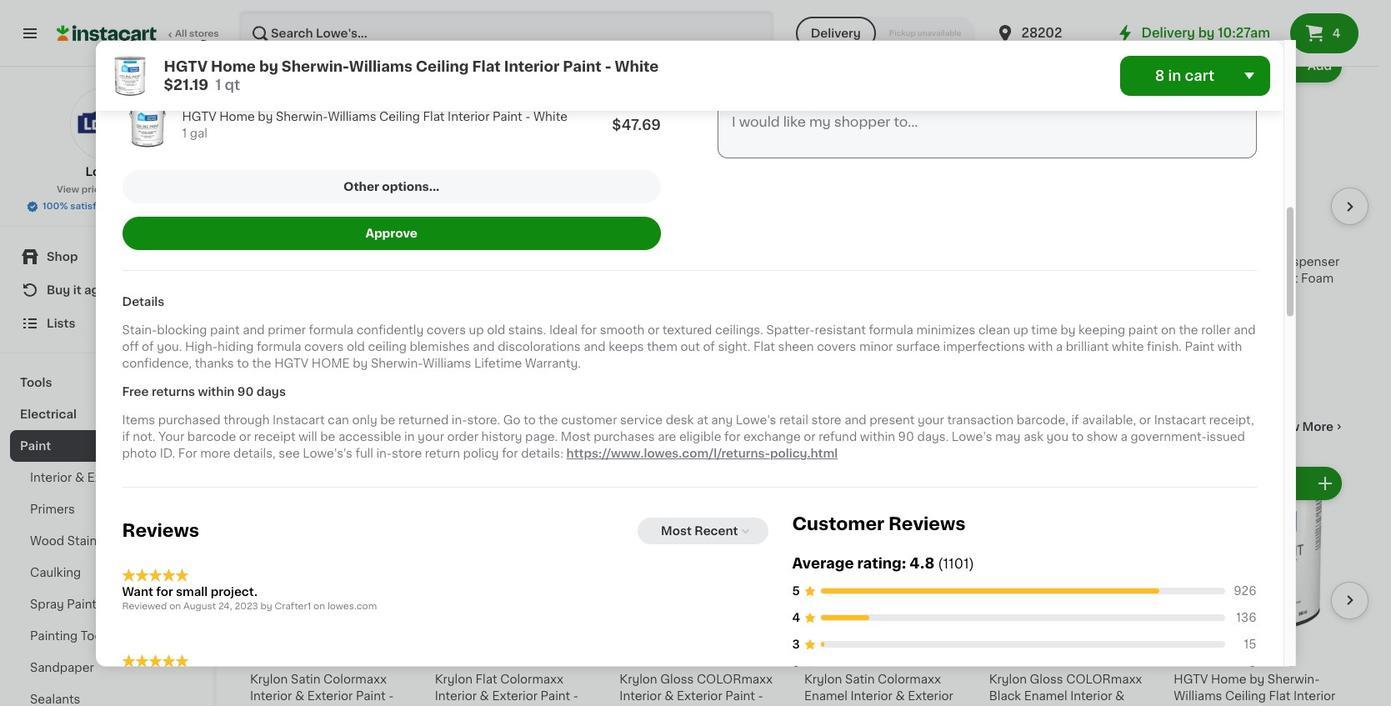 Task type: vqa. For each thing, say whether or not it's contained in the screenshot.
Personal Care link
no



Task type: describe. For each thing, give the bounding box(es) containing it.
https://www.lowes.com/l/returns-policy.html
[[567, 448, 838, 460]]

within inside items purchased through instacart can only be returned in-store. go to the customer service desk at any lowe's retail store and present your transaction barcode, if available, or instacart receipt, if not. your barcode or receipt will be accessible in your order history page. most purchases are eligible for exchange or refund within 90 days. lowe's may ask you to show a government-issued photo id. for more details, see lowe's's full in-store return policy for details:
[[860, 432, 895, 443]]

4.8
[[910, 558, 935, 571]]

krylon for 17 krylon flat colormaxx interior & exterior paint 
[[435, 673, 473, 685]]

a inside stain-blocking paint and primer formula confidently covers up old stains. ideal for smooth or textured ceilings. spatter-resistant formula minimizes clean up time by keeping paint on the roller and off of you. high-hiding formula covers old ceiling blemishes and discolorations and keeps them out of sight. flat sheen covers minor surface imperfections with a brilliant white finish. paint with confidence, thanks to the hgtv home by sherwin-williams lifetime warranty.
[[1056, 342, 1063, 353]]

exterior for 17 krylon flat colormaxx interior & exterior paint 
[[492, 690, 538, 702]]

many in stock button
[[989, 46, 1161, 343]]

spatter-
[[767, 325, 815, 337]]

instacart logo image
[[57, 23, 157, 43]]

colormaxx for 17 krylon satin colormaxx interior & exterior paint 
[[324, 673, 387, 685]]

time
[[1032, 325, 1058, 337]]

17 for 17 krylon flat colormaxx interior & exterior paint 
[[445, 648, 465, 668]]

keeping
[[1079, 325, 1126, 337]]

buy down resistant
[[806, 343, 830, 354]]

item carousel region for interior & exterior paint
[[250, 457, 1369, 706]]

for inside stain-blocking paint and primer formula confidently covers up old stains. ideal for smooth or textured ceilings. spatter-resistant formula minimizes clean up time by keeping paint on the roller and off of you. high-hiding formula covers old ceiling blemishes and discolorations and keeps them out of sight. flat sheen covers minor surface imperfections with a brilliant white finish. paint with confidence, thanks to the hgtv home by sherwin-williams lifetime warranty.
[[581, 325, 597, 337]]

williams for hgtv home by sherwin- williams ceiling flat interio
[[1174, 690, 1223, 702]]

product group containing 5
[[435, 46, 606, 358]]

for down history
[[502, 448, 518, 460]]

buy inside buy it again link
[[47, 284, 70, 296]]

minimizes
[[917, 325, 976, 337]]

product group containing 11
[[620, 46, 791, 358]]

painting tools link
[[10, 620, 203, 652]]

1 horizontal spatial on
[[314, 602, 325, 611]]

by left 10:27am
[[1199, 27, 1215, 39]]

delivery by 10:27am link
[[1115, 23, 1271, 43]]

0 vertical spatial store
[[812, 415, 842, 427]]

10% up discolorations
[[505, 326, 529, 338]]

sherwin- for hgtv home by sherwin-williams ceiling flat interior paint - white $21.19 1 qt
[[282, 59, 349, 73]]

2 horizontal spatial to
[[1072, 432, 1084, 443]]

2 ct
[[528, 478, 550, 489]]

and up the lifetime
[[473, 342, 495, 353]]

shop
[[47, 251, 78, 263]]

return
[[425, 448, 460, 460]]

10% down great stuff smart dispenser big gap filler sealant foam insulating
[[1244, 343, 1268, 354]]

krylon gloss colormaxx black enamel interior 
[[989, 673, 1143, 706]]

and up hiding
[[243, 325, 265, 337]]

8 for 8 in cart
[[1155, 68, 1165, 82]]

view more link for interior & exterior paint
[[1271, 418, 1346, 435]]

williams inside stain-blocking paint and primer formula confidently covers up old stains. ideal for smooth or textured ceilings. spatter-resistant formula minimizes clean up time by keeping paint on the roller and off of you. high-hiding formula covers old ceiling blemishes and discolorations and keeps them out of sight. flat sheen covers minor surface imperfections with a brilliant white finish. paint with confidence, thanks to the hgtv home by sherwin-williams lifetime warranty.
[[423, 358, 471, 370]]

view more for on sale now
[[1271, 4, 1334, 15]]

government-
[[1131, 432, 1207, 443]]

ct for 17 krylon flat colormaxx interior & exterior paint 
[[538, 478, 550, 489]]

15% for buy 4, get 15% off
[[1055, 349, 1078, 361]]

ceiling for hgtv home by sherwin-williams ceiling flat interior paint - white $21.19 1 qt
[[416, 59, 469, 73]]

items
[[122, 415, 155, 427]]

enamel inside krylon gloss colormaxx black enamel interior
[[1024, 690, 1068, 702]]

paint inside hgtv home by sherwin-williams ceiling flat interior paint - white 1 gal
[[493, 111, 523, 123]]

ceiling for hgtv home by sherwin-williams ceiling flat interior paint - white 1 gal
[[379, 111, 420, 123]]

get down many in stock
[[1032, 349, 1052, 361]]

0 horizontal spatial old
[[347, 342, 365, 353]]

most recent
[[661, 526, 738, 538]]

100% satisfaction guarantee button
[[26, 197, 187, 213]]

off inside buy 4, get 15% off button
[[1081, 349, 1099, 361]]

free returns within 90 days
[[122, 387, 286, 398]]

paint inside stain-blocking paint and primer formula confidently covers up old stains. ideal for smooth or textured ceilings. spatter-resistant formula minimizes clean up time by keeping paint on the roller and off of you. high-hiding formula covers old ceiling blemishes and discolorations and keeps them out of sight. flat sheen covers minor surface imperfections with a brilliant white finish. paint with confidence, thanks to the hgtv home by sherwin-williams lifetime warranty.
[[1185, 342, 1215, 353]]

buy 4, get 15% off see eligible items
[[620, 326, 729, 356]]

view more for interior & exterior paint
[[1271, 421, 1334, 433]]

sherwin- for hgtv home by sherwin- williams ceiling flat interio
[[1268, 673, 1320, 685]]

0 vertical spatial lowe's
[[85, 166, 127, 178]]

or down "through"
[[239, 432, 251, 443]]

lists link
[[10, 307, 203, 340]]

buy 12, get 10% off see eligible items for 4
[[250, 326, 364, 356]]

more for on sale now
[[1303, 4, 1334, 15]]

williams for hgtv home by sherwin-williams ceiling flat interior paint - white $21.19 1 qt
[[349, 59, 413, 73]]

hiding
[[218, 342, 254, 353]]

gloss inside krylon gloss colormaxx black enamel interior
[[1030, 673, 1064, 685]]

confidently
[[357, 325, 424, 337]]

ideal
[[549, 325, 578, 337]]

by inside hgtv home by sherwin-williams ceiling flat interior paint - white $21.19 1 qt
[[259, 59, 278, 73]]

krylon for 17 krylon satin colormaxx interior & exterior paint 
[[250, 673, 288, 685]]

on inside stain-blocking paint and primer formula confidently covers up old stains. ideal for smooth or textured ceilings. spatter-resistant formula minimizes clean up time by keeping paint on the roller and off of you. high-hiding formula covers old ceiling blemishes and discolorations and keeps them out of sight. flat sheen covers minor surface imperfections with a brilliant white finish. paint with confidence, thanks to the hgtv home by sherwin-williams lifetime warranty.
[[1161, 325, 1176, 337]]

$ for product group containing 11
[[623, 232, 630, 242]]

15% for buy 4, get 15% off see eligible items
[[685, 326, 709, 338]]

other
[[344, 181, 379, 193]]

gloss inside 17 krylon gloss colormaxx interior & exterior paint
[[661, 673, 694, 685]]

17 for 17 krylon gloss colormaxx interior & exterior paint 
[[630, 648, 650, 668]]

8 ct
[[1267, 478, 1290, 489]]

eligible for 5
[[461, 344, 505, 356]]

accessible
[[338, 432, 402, 443]]

get up the lifetime
[[482, 326, 502, 338]]

1 horizontal spatial reviews
[[889, 516, 966, 533]]

11
[[630, 231, 647, 250]]

interior inside hgtv home by sherwin-williams ceiling flat interior paint - white 1 gal
[[448, 111, 490, 123]]

product group containing 12 fl oz
[[805, 46, 976, 375]]

$ 21 19
[[1178, 648, 1219, 668]]

49 for gloss
[[1021, 649, 1035, 659]]

0 horizontal spatial formula
[[257, 342, 301, 353]]

on sale now link
[[250, 0, 367, 19]]

receipt,
[[1210, 415, 1255, 427]]

details,
[[234, 448, 276, 460]]

1 vertical spatial the
[[252, 358, 272, 370]]

1 vertical spatial lowe's
[[736, 415, 777, 427]]

12 fl oz button
[[805, 46, 976, 337]]

spray paint
[[30, 599, 97, 610]]

spray
[[30, 599, 64, 610]]

remove krylon satin colormaxx interior & exterior paint - white enamel k05628007 image
[[297, 474, 317, 494]]

available,
[[1082, 415, 1137, 427]]

refund
[[819, 432, 857, 443]]

returns
[[152, 387, 195, 398]]

buy inside buy 4, get 15% off see eligible items
[[621, 326, 645, 338]]

paint inside 17 krylon gloss colormaxx interior & exterior paint
[[726, 690, 755, 702]]

sandpaper
[[30, 662, 94, 674]]

lists
[[47, 318, 75, 329]]

buy up blemishes
[[437, 326, 460, 338]]

off inside buy 4, get 15% off see eligible items
[[712, 326, 729, 338]]

painting
[[30, 630, 78, 642]]

your inside items purchased through instacart can only be returned in-store. go to the customer service desk at any lowe's retail store and present your transaction barcode, if available, or instacart receipt, if not. your barcode or receipt will be accessible in your order history page. most purchases are eligible for exchange or refund within 90 days. lowe's may ask you to show a government-issued photo id. for more details, see lowe's's full in-store return policy for details:
[[159, 432, 184, 443]]

0 vertical spatial interior & exterior paint
[[250, 418, 468, 435]]

item carousel region for on sale now
[[250, 39, 1369, 390]]

policy inside items purchased through instacart can only be returned in-store. go to the customer service desk at any lowe's retail store and present your transaction barcode, if available, or instacart receipt, if not. your barcode or receipt will be accessible in your order history page. most purchases are eligible for exchange or refund within 90 days. lowe's may ask you to show a government-issued photo id. for more details, see lowe's's full in-store return policy for details:
[[463, 448, 499, 460]]

more for interior & exterior paint
[[1303, 421, 1334, 433]]

21
[[1184, 648, 1206, 668]]

hgtv home by sherwin-williams ceiling flat interior paint - white 1 gal
[[182, 111, 568, 139]]

interior inside 17 krylon gloss colormaxx interior & exterior paint
[[620, 690, 662, 702]]

all
[[175, 29, 187, 38]]

eligible for 4
[[276, 344, 320, 356]]

primer
[[268, 325, 306, 337]]

paint inside hgtv home by sherwin-williams ceiling flat interior paint - white $21.19 1 qt
[[563, 59, 602, 73]]

home inside hgtv home by sherwin- williams ceiling flat interio
[[1211, 673, 1247, 685]]

1 inside hgtv home by sherwin-williams ceiling flat interior paint - white $21.19 1 qt
[[215, 78, 221, 91]]

1 with from the left
[[1029, 342, 1053, 353]]

1 horizontal spatial your
[[918, 415, 945, 427]]

electrical
[[20, 409, 77, 420]]

august
[[183, 602, 216, 611]]

https://www.lowes.com/l/returns-
[[567, 448, 770, 460]]

90 inside items purchased through instacart can only be returned in-store. go to the customer service desk at any lowe's retail store and present your transaction barcode, if available, or instacart receipt, if not. your barcode or receipt will be accessible in your order history page. most purchases are eligible for exchange or refund within 90 days. lowe's may ask you to show a government-issued photo id. for more details, see lowe's's full in-store return policy for details:
[[898, 432, 915, 443]]

to inside stain-blocking paint and primer formula confidently covers up old stains. ideal for smooth or textured ceilings. spatter-resistant formula minimizes clean up time by keeping paint on the roller and off of you. high-hiding formula covers old ceiling blemishes and discolorations and keeps them out of sight. flat sheen covers minor surface imperfections with a brilliant white finish. paint with confidence, thanks to the hgtv home by sherwin-williams lifetime warranty.
[[237, 358, 249, 370]]

100% satisfaction guarantee
[[43, 202, 177, 211]]

get down roller
[[1221, 343, 1241, 354]]

off right minor
[[901, 343, 919, 354]]

enamel inside krylon satin colormaxx enamel interior & exterio
[[805, 690, 848, 702]]

12, up days
[[278, 326, 294, 338]]

2 horizontal spatial of
[[703, 342, 715, 353]]

17 krylon flat colormaxx interior & exterior paint 
[[435, 648, 579, 706]]

69 for 4
[[276, 232, 289, 242]]

off up home
[[347, 326, 364, 338]]

increment quantity of krylon flat colormaxx interior & exterior paint - black enamel image
[[576, 474, 596, 494]]

white
[[1112, 342, 1144, 353]]

show
[[1087, 432, 1118, 443]]

69 for 11
[[649, 232, 662, 242]]

2 vertical spatial lowe's
[[952, 432, 993, 443]]

4, for buy 4, get 15% off
[[1018, 349, 1029, 361]]

1 horizontal spatial if
[[1072, 415, 1079, 427]]

1 horizontal spatial old
[[487, 325, 505, 337]]

black
[[989, 690, 1021, 702]]

1 horizontal spatial formula
[[309, 325, 354, 337]]

0 horizontal spatial interior & exterior paint link
[[10, 462, 203, 494]]

home for 1
[[211, 59, 256, 73]]

flat for hgtv home by sherwin-williams ceiling flat interior paint - white $21.19 1 qt
[[472, 59, 501, 73]]

2 horizontal spatial the
[[1179, 325, 1199, 337]]

buy 12, get 10% off for 12 fl oz
[[806, 343, 919, 354]]

transaction
[[948, 415, 1014, 427]]

paint inside 17 krylon satin colormaxx interior & exterior paint
[[356, 690, 386, 702]]

you
[[1047, 432, 1069, 443]]

if out of stock, replace with...
[[122, 64, 332, 77]]

19
[[1207, 649, 1219, 659]]

high-
[[185, 342, 218, 353]]

store.
[[467, 415, 500, 427]]

ct for 17 krylon satin colormaxx interior & exterior paint 
[[352, 478, 364, 489]]

white for hgtv home by sherwin-williams ceiling flat interior paint - white 1 gal
[[534, 111, 568, 123]]

in for many
[[1043, 326, 1053, 338]]

0 vertical spatial policy
[[117, 185, 146, 194]]

insulating
[[1174, 289, 1231, 301]]

$ 17 49 for gloss
[[993, 648, 1035, 668]]

2 instacart from the left
[[1154, 415, 1207, 427]]

by inside hgtv home by sherwin-williams ceiling flat interior paint - white 1 gal
[[258, 111, 273, 123]]

customer
[[561, 415, 617, 427]]

buy 12, get 10% off see eligible items for 5
[[435, 326, 549, 356]]

barcode
[[187, 432, 236, 443]]

ct inside group
[[1277, 478, 1290, 489]]

& for 17 krylon satin colormaxx interior & exterior paint 
[[295, 690, 304, 702]]

0 horizontal spatial of
[[142, 342, 154, 353]]

delivery by 10:27am
[[1142, 27, 1271, 39]]

buy it again
[[47, 284, 117, 296]]

wood stain link
[[10, 525, 203, 557]]

interior inside 17 krylon flat colormaxx interior & exterior paint
[[435, 690, 477, 702]]

krylon for 17 krylon gloss colormaxx interior & exterior paint 
[[620, 673, 658, 685]]

retail
[[780, 415, 809, 427]]

4 inside button
[[1333, 28, 1341, 39]]

if
[[122, 64, 132, 77]]

home
[[312, 358, 350, 370]]

rating:
[[857, 558, 907, 571]]

see for 4
[[250, 344, 273, 356]]

exterior for 17 krylon satin colormaxx interior & exterior paint 
[[307, 690, 353, 702]]

1 vertical spatial be
[[320, 432, 336, 443]]

crafter1
[[275, 602, 311, 611]]

caulking
[[30, 567, 81, 579]]

colormaxx inside krylon satin colormaxx enamel interior & exterio
[[878, 673, 941, 685]]

0 horizontal spatial reviews
[[122, 523, 199, 540]]

them
[[647, 342, 678, 353]]

flat inside stain-blocking paint and primer formula confidently covers up old stains. ideal for smooth or textured ceilings. spatter-resistant formula minimizes clean up time by keeping paint on the roller and off of you. high-hiding formula covers old ceiling blemishes and discolorations and keeps them out of sight. flat sheen covers minor surface imperfections with a brilliant white finish. paint with confidence, thanks to the hgtv home by sherwin-williams lifetime warranty.
[[754, 342, 775, 353]]

history
[[482, 432, 522, 443]]

gap
[[1196, 273, 1221, 284]]

warranty.
[[525, 358, 581, 370]]

1 vertical spatial to
[[524, 415, 536, 427]]

items purchased through instacart can only be returned in-store. go to the customer service desk at any lowe's retail store and present your transaction barcode, if available, or instacart receipt, if not. your barcode or receipt will be accessible in your order history page. most purchases are eligible for exchange or refund within 90 days. lowe's may ask you to show a government-issued photo id. for more details, see lowe's's full in-store return policy for details:
[[122, 415, 1255, 460]]

buy 12, get 10% off button for oz
[[805, 340, 976, 375]]

1 up from the left
[[469, 325, 484, 337]]

now
[[325, 0, 367, 18]]

qt
[[225, 78, 240, 91]]

days.
[[917, 432, 949, 443]]

stain
[[67, 535, 97, 547]]

and left keeps
[[584, 342, 606, 353]]

lowe's logo image
[[70, 87, 143, 160]]

24,
[[218, 602, 232, 611]]

policy.html
[[770, 448, 838, 460]]

replace
[[231, 64, 286, 77]]

see for 11
[[620, 344, 643, 356]]

0 horizontal spatial covers
[[304, 342, 344, 353]]

or up policy.html
[[804, 432, 816, 443]]

1 horizontal spatial in-
[[452, 415, 467, 427]]

for down any
[[725, 432, 741, 443]]

krylon inside krylon satin colormaxx enamel interior & exterio
[[805, 673, 842, 685]]

off down sealant at right
[[1271, 343, 1288, 354]]

blocking
[[157, 325, 207, 337]]

- for hgtv home by sherwin-williams ceiling flat interior paint - white 1 gal
[[525, 111, 531, 123]]

get down resistant
[[852, 343, 872, 354]]

decrement quantity of krylon flat colormaxx interior & exterior paint - black enamel image
[[481, 474, 501, 494]]

eligible inside items purchased through instacart can only be returned in-store. go to the customer service desk at any lowe's retail store and present your transaction barcode, if available, or instacart receipt, if not. your barcode or receipt will be accessible in your order history page. most purchases are eligible for exchange or refund within 90 days. lowe's may ask you to show a government-issued photo id. for more details, see lowe's's full in-store return policy for details:
[[679, 432, 722, 443]]

and right roller
[[1234, 325, 1256, 337]]

0 vertical spatial 90
[[237, 387, 254, 398]]

1 vertical spatial if
[[122, 432, 130, 443]]

1 paint from the left
[[210, 325, 240, 337]]

stain-
[[122, 325, 157, 337]]

only
[[352, 415, 377, 427]]

satin inside krylon satin colormaxx enamel interior & exterio
[[845, 673, 875, 685]]

imperfections
[[944, 342, 1026, 353]]

returned
[[399, 415, 449, 427]]

3
[[792, 639, 800, 651]]

1 horizontal spatial 5
[[792, 586, 800, 598]]

page.
[[525, 432, 558, 443]]

2 horizontal spatial formula
[[869, 325, 914, 337]]

out inside stain-blocking paint and primer formula confidently covers up old stains. ideal for smooth or textured ceilings. spatter-resistant formula minimizes clean up time by keeping paint on the roller and off of you. high-hiding formula covers old ceiling blemishes and discolorations and keeps them out of sight. flat sheen covers minor surface imperfections with a brilliant white finish. paint with confidence, thanks to the hgtv home by sherwin-williams lifetime warranty.
[[681, 342, 700, 353]]

0 horizontal spatial store
[[392, 448, 422, 460]]

4 inside product group
[[260, 231, 274, 250]]

12, down resistant
[[833, 343, 849, 354]]

present
[[870, 415, 915, 427]]



Task type: locate. For each thing, give the bounding box(es) containing it.
paint
[[563, 59, 602, 73], [493, 111, 523, 123], [1185, 342, 1215, 353], [420, 418, 468, 435], [20, 440, 51, 452], [136, 472, 166, 484], [67, 599, 97, 610], [356, 690, 386, 702], [541, 690, 571, 702], [726, 690, 755, 702]]

flat inside 17 krylon flat colormaxx interior & exterior paint
[[476, 673, 497, 685]]

interior & exterior paint link down photo
[[10, 462, 203, 494]]

sherwin- down ceiling
[[371, 358, 423, 370]]

policy up guarantee
[[117, 185, 146, 194]]

1 colormaxx from the left
[[324, 673, 387, 685]]

2 vertical spatial in
[[404, 432, 415, 443]]

reviews up 4.8
[[889, 516, 966, 533]]

$10.59 element
[[1174, 224, 1346, 253]]

0 vertical spatial 8
[[1155, 68, 1165, 82]]

see
[[250, 344, 273, 356], [435, 344, 458, 356], [620, 344, 643, 356]]

0 vertical spatial 15%
[[685, 326, 709, 338]]

items for 4
[[323, 344, 356, 356]]

sherwin- right 9
[[1268, 673, 1320, 685]]

0 horizontal spatial a
[[1056, 342, 1063, 353]]

$ for product group containing 4
[[253, 232, 260, 242]]

0 horizontal spatial 4
[[260, 231, 274, 250]]

2 for 2
[[792, 666, 800, 678]]

1 colormaxx from the left
[[697, 673, 773, 685]]

0 vertical spatial home
[[211, 59, 256, 73]]

0 horizontal spatial -
[[525, 111, 531, 123]]

out right if at the top left
[[136, 64, 160, 77]]

cart
[[1185, 68, 1215, 82]]

williams down $ 21 19
[[1174, 690, 1223, 702]]

most recent button
[[638, 518, 769, 545]]

or up the government-
[[1140, 415, 1152, 427]]

exchange
[[744, 432, 801, 443]]

williams down blemishes
[[423, 358, 471, 370]]

1 left gal
[[182, 128, 187, 139]]

1 horizontal spatial be
[[380, 415, 396, 427]]

williams down with...
[[328, 111, 376, 123]]

1 inside 'item carousel' 'region'
[[344, 478, 349, 489]]

& for krylon satin colormaxx enamel interior & exterio
[[896, 690, 905, 702]]

5 17 from the left
[[999, 648, 1020, 668]]

williams inside hgtv home by sherwin-williams ceiling flat interior paint - white 1 gal
[[328, 111, 376, 123]]

1 horizontal spatial store
[[812, 415, 842, 427]]

lowe's down transaction
[[952, 432, 993, 443]]

2 12 from the left
[[1174, 323, 1187, 334]]

by down replace
[[258, 111, 273, 123]]

up left time
[[1014, 325, 1029, 337]]

1 horizontal spatial see
[[435, 344, 458, 356]]

2 oz from the left
[[1200, 323, 1214, 334]]

4, for buy 4, get 15% off see eligible items
[[648, 326, 660, 338]]

1 buy 12, get 10% off see eligible items from the left
[[250, 326, 364, 356]]

1 horizontal spatial buy 12, get 10% off button
[[1174, 340, 1346, 375]]

it
[[73, 284, 81, 296]]

williams up hgtv home by sherwin-williams ceiling flat interior paint - white 1 gal
[[349, 59, 413, 73]]

0 vertical spatial be
[[380, 415, 396, 427]]

3 see from the left
[[620, 344, 643, 356]]

1 vertical spatial tools
[[81, 630, 112, 642]]

0 vertical spatial out
[[136, 64, 160, 77]]

1 horizontal spatial enamel
[[1024, 690, 1068, 702]]

go
[[503, 415, 521, 427]]

0 vertical spatial the
[[1179, 325, 1199, 337]]

view inside view pricing policy link
[[57, 185, 79, 194]]

your up days.
[[918, 415, 945, 427]]

1 horizontal spatial 15%
[[1055, 349, 1078, 361]]

2 enamel from the left
[[1024, 690, 1068, 702]]

view pricing policy
[[57, 185, 146, 194]]

hgtv for hgtv home by sherwin-williams ceiling flat interior paint - white 1 gal
[[182, 111, 216, 123]]

sherwin- inside hgtv home by sherwin-williams ceiling flat interior paint - white 1 gal
[[276, 111, 328, 123]]

0 horizontal spatial 49
[[837, 649, 850, 659]]

customer
[[792, 516, 885, 533]]

0 horizontal spatial with
[[1029, 342, 1053, 353]]

item carousel region
[[250, 39, 1369, 390], [250, 457, 1369, 706]]

interior inside krylon satin colormaxx enamel interior & exterio
[[851, 690, 893, 702]]

1 instacart from the left
[[273, 415, 325, 427]]

lowe's
[[85, 166, 127, 178], [736, 415, 777, 427], [952, 432, 993, 443]]

be
[[380, 415, 396, 427], [320, 432, 336, 443]]

or inside stain-blocking paint and primer formula confidently covers up old stains. ideal for smooth or textured ceilings. spatter-resistant formula minimizes clean up time by keeping paint on the roller and off of you. high-hiding formula covers old ceiling blemishes and discolorations and keeps them out of sight. flat sheen covers minor surface imperfections with a brilliant white finish. paint with confidence, thanks to the hgtv home by sherwin-williams lifetime warranty.
[[648, 325, 660, 337]]

0 horizontal spatial most
[[561, 432, 591, 443]]

flat inside hgtv home by sherwin- williams ceiling flat interio
[[1269, 690, 1291, 702]]

off down keeping
[[1081, 349, 1099, 361]]

1 satin from the left
[[291, 673, 321, 685]]

hgtv up gal
[[182, 111, 216, 123]]

with down roller
[[1218, 342, 1243, 353]]

(1101)
[[938, 558, 975, 571]]

2 horizontal spatial colormaxx
[[878, 673, 941, 685]]

1 12 fl oz from the left
[[805, 323, 845, 334]]

view for on sale now
[[1271, 4, 1300, 15]]

2 69 from the left
[[649, 232, 662, 242]]

buy
[[47, 284, 70, 296], [252, 326, 275, 338], [437, 326, 460, 338], [621, 326, 645, 338], [806, 343, 830, 354], [1176, 343, 1200, 354], [991, 349, 1015, 361]]

with...
[[289, 64, 332, 77]]

in inside field
[[1169, 68, 1182, 82]]

the up the page.
[[539, 415, 558, 427]]

hgtv for hgtv home by sherwin-williams ceiling flat interior paint - white $21.19 1 qt
[[164, 59, 208, 73]]

1 item carousel region from the top
[[250, 39, 1369, 390]]

1 vertical spatial -
[[525, 111, 531, 123]]

your
[[918, 415, 945, 427], [418, 432, 444, 443]]

ceiling for hgtv home by sherwin- williams ceiling flat interio
[[1226, 690, 1266, 702]]

by inside hgtv home by sherwin- williams ceiling flat interio
[[1250, 673, 1265, 685]]

0 horizontal spatial ct
[[352, 478, 364, 489]]

$21.19
[[164, 78, 209, 91]]

and up refund
[[845, 415, 867, 427]]

ceiling inside hgtv home by sherwin- williams ceiling flat interio
[[1226, 690, 1266, 702]]

0 horizontal spatial delivery
[[811, 28, 861, 39]]

other options... button
[[122, 170, 661, 204]]

1 vertical spatial 8
[[1267, 478, 1275, 489]]

product group
[[250, 46, 422, 358], [435, 46, 606, 358], [620, 46, 791, 358], [805, 46, 976, 375], [989, 46, 1161, 382], [1174, 46, 1346, 375], [250, 464, 422, 706], [435, 464, 606, 706], [620, 464, 791, 706], [805, 464, 976, 706], [989, 464, 1161, 706], [1174, 464, 1346, 706]]

69 inside '$ 4 69'
[[276, 232, 289, 242]]

exterior
[[342, 418, 416, 435], [87, 472, 133, 484], [307, 690, 353, 702], [492, 690, 538, 702], [677, 690, 723, 702]]

1 vertical spatial your
[[418, 432, 444, 443]]

colormaxx inside 17 krylon satin colormaxx interior & exterior paint
[[324, 673, 387, 685]]

2 vertical spatial ceiling
[[1226, 690, 1266, 702]]

4,
[[648, 326, 660, 338], [1018, 349, 1029, 361]]

white for hgtv home by sherwin-williams ceiling flat interior paint - white $21.19 1 qt
[[615, 59, 659, 73]]

williams inside hgtv home by sherwin- williams ceiling flat interio
[[1174, 690, 1223, 702]]

2 view more from the top
[[1271, 421, 1334, 433]]

details
[[122, 297, 165, 308]]

can
[[328, 415, 349, 427]]

home inside hgtv home by sherwin-williams ceiling flat interior paint - white 1 gal
[[219, 111, 255, 123]]

17
[[260, 648, 280, 668], [815, 648, 835, 668], [445, 648, 465, 668], [630, 648, 650, 668], [999, 648, 1020, 668]]

$ 17 49 right 3
[[808, 648, 850, 668]]

resistant
[[815, 325, 866, 337]]

fl inside button
[[820, 323, 828, 334]]

1 horizontal spatial the
[[539, 415, 558, 427]]

increment quantity of krylon satin colormaxx interior & exterior paint - white enamel k05628007 image
[[392, 474, 412, 494]]

0 horizontal spatial oz
[[831, 323, 845, 334]]

most down 'customer' in the left bottom of the page
[[561, 432, 591, 443]]

service type group
[[796, 17, 975, 50]]

1 vertical spatial in-
[[376, 448, 392, 460]]

williams inside hgtv home by sherwin-williams ceiling flat interior paint - white $21.19 1 qt
[[349, 59, 413, 73]]

1 view more link from the top
[[1271, 1, 1346, 18]]

most left recent
[[661, 526, 692, 538]]

1 items from the left
[[323, 344, 356, 356]]

1 17 from the left
[[260, 648, 280, 668]]

17 inside 17 krylon flat colormaxx interior & exterior paint
[[445, 648, 465, 668]]

stain-blocking paint and primer formula confidently covers up old stains. ideal for smooth or textured ceilings. spatter-resistant formula minimizes clean up time by keeping paint on the roller and off of you. high-hiding formula covers old ceiling blemishes and discolorations and keeps them out of sight. flat sheen covers minor surface imperfections with a brilliant white finish. paint with confidence, thanks to the hgtv home by sherwin-williams lifetime warranty.
[[122, 325, 1256, 370]]

0 vertical spatial 1
[[215, 78, 221, 91]]

approve button
[[122, 217, 661, 250]]

1 see from the left
[[250, 344, 273, 356]]

interior
[[504, 59, 560, 73], [448, 111, 490, 123], [250, 418, 319, 435], [30, 472, 72, 484], [250, 690, 292, 702], [851, 690, 893, 702], [435, 690, 477, 702], [620, 690, 662, 702], [1071, 690, 1113, 702]]

buy 12, get 10% off
[[806, 343, 919, 354], [1176, 343, 1288, 354]]

2023
[[235, 602, 258, 611]]

items for 5
[[507, 344, 541, 356]]

1 down lowe's's
[[344, 478, 349, 489]]

shop link
[[10, 240, 203, 273]]

sherwin- down on sale now 'link'
[[282, 59, 349, 73]]

sherwin- inside stain-blocking paint and primer formula confidently covers up old stains. ideal for smooth or textured ceilings. spatter-resistant formula minimizes clean up time by keeping paint on the roller and off of you. high-hiding formula covers old ceiling blemishes and discolorations and keeps them out of sight. flat sheen covers minor surface imperfections with a brilliant white finish. paint with confidence, thanks to the hgtv home by sherwin-williams lifetime warranty.
[[371, 358, 423, 370]]

get up home
[[297, 326, 317, 338]]

1 49 from the left
[[837, 649, 850, 659]]

12 inside button
[[805, 323, 817, 334]]

1 vertical spatial more
[[1303, 421, 1334, 433]]

item carousel region containing 17
[[250, 457, 1369, 706]]

lifetime
[[474, 358, 522, 370]]

the left roller
[[1179, 325, 1199, 337]]

in up buy 4, get 15% off
[[1043, 326, 1053, 338]]

by right '2023'
[[261, 602, 272, 611]]

off up discolorations
[[532, 326, 549, 338]]

1 krylon from the left
[[250, 673, 288, 685]]

1 inside hgtv home by sherwin-williams ceiling flat interior paint - white 1 gal
[[182, 128, 187, 139]]

exterior inside 17 krylon satin colormaxx interior & exterior paint
[[307, 690, 353, 702]]

4 krylon from the left
[[620, 673, 658, 685]]

926
[[1234, 586, 1257, 598]]

4 17 from the left
[[630, 648, 650, 668]]

thanks
[[195, 358, 234, 370]]

buy 12, get 10% off see eligible items
[[250, 326, 364, 356], [435, 326, 549, 356]]

0 horizontal spatial gloss
[[661, 673, 694, 685]]

0 horizontal spatial 90
[[237, 387, 254, 398]]

on down small
[[169, 602, 181, 611]]

2 vertical spatial home
[[1211, 673, 1247, 685]]

guarantee
[[128, 202, 177, 211]]

10% up home
[[320, 326, 344, 338]]

buy 12, get 10% off see eligible items up home
[[250, 326, 364, 356]]

policy down "order"
[[463, 448, 499, 460]]

home up qt
[[211, 59, 256, 73]]

store up increment quantity of krylon satin colormaxx interior & exterior paint - white enamel k05628007 icon
[[392, 448, 422, 460]]

1 horizontal spatial most
[[661, 526, 692, 538]]

$ for product group containing 5
[[438, 232, 445, 242]]

details:
[[521, 448, 564, 460]]

2 $ 17 49 from the left
[[993, 648, 1035, 668]]

2 paint from the left
[[1129, 325, 1159, 337]]

buy 4, get 15% off button
[[989, 347, 1161, 382]]

1 vertical spatial a
[[1121, 432, 1128, 443]]

hgtv inside hgtv home by sherwin-williams ceiling flat interior paint - white $21.19 1 qt
[[164, 59, 208, 73]]

customer reviews
[[792, 516, 966, 533]]

1 horizontal spatial colormaxx
[[500, 673, 564, 685]]

stores
[[189, 29, 219, 38]]

up up the lifetime
[[469, 325, 484, 337]]

2 horizontal spatial covers
[[817, 342, 857, 353]]

12 up finish.
[[1174, 323, 1187, 334]]

hgtv for hgtv home by sherwin- williams ceiling flat interio
[[1174, 673, 1208, 685]]

primers
[[30, 504, 75, 515]]

0 vertical spatial ceiling
[[416, 59, 469, 73]]

in- up "order"
[[452, 415, 467, 427]]

69 inside $ 11 69
[[649, 232, 662, 242]]

of down the stain-
[[142, 342, 154, 353]]

2 horizontal spatial 4
[[1333, 28, 1341, 39]]

ct left increment quantity of hgtv home by sherwin-williams ceiling flat interior paint - white image
[[1277, 478, 1290, 489]]

2 colormaxx from the left
[[1067, 673, 1143, 685]]

2 item carousel region from the top
[[250, 457, 1369, 706]]

$ inside $ 5 79
[[438, 232, 445, 242]]

covers down resistant
[[817, 342, 857, 353]]

hgtv down primer
[[274, 358, 309, 370]]

2 vertical spatial to
[[1072, 432, 1084, 443]]

buy it again link
[[10, 273, 203, 307]]

items up home
[[323, 344, 356, 356]]

5 down average
[[792, 586, 800, 598]]

1 horizontal spatial tools
[[81, 630, 112, 642]]

the up days
[[252, 358, 272, 370]]

a inside items purchased through instacart can only be returned in-store. go to the customer service desk at any lowe's retail store and present your transaction barcode, if available, or instacart receipt, if not. your barcode or receipt will be accessible in your order history page. most purchases are eligible for exchange or refund within 90 days. lowe's may ask you to show a government-issued photo id. for more details, see lowe's's full in-store return policy for details:
[[1121, 432, 1128, 443]]

$ for product group containing 21
[[1178, 649, 1184, 659]]

hgtv home by sherwin-williams ceiling flat interior paint - white image
[[122, 100, 172, 150]]

in- right 'full'
[[376, 448, 392, 460]]

to right you
[[1072, 432, 1084, 443]]

colormaxx inside krylon gloss colormaxx black enamel interior
[[1067, 673, 1143, 685]]

17 krylon satin colormaxx interior & exterior paint 
[[250, 648, 403, 706]]

enamel
[[805, 690, 848, 702], [1024, 690, 1068, 702]]

1 left qt
[[215, 78, 221, 91]]

2 17 from the left
[[815, 648, 835, 668]]

2 with from the left
[[1218, 342, 1243, 353]]

15% inside buy 4, get 15% off see eligible items
[[685, 326, 709, 338]]

on up finish.
[[1161, 325, 1176, 337]]

delivery inside button
[[811, 28, 861, 39]]

1 gloss from the left
[[661, 673, 694, 685]]

10%
[[320, 326, 344, 338], [505, 326, 529, 338], [874, 343, 898, 354], [1244, 343, 1268, 354]]

2 ct from the left
[[538, 478, 550, 489]]

see right ceiling
[[435, 344, 458, 356]]

view for interior & exterior paint
[[1271, 421, 1300, 433]]

interior inside krylon gloss colormaxx black enamel interior
[[1071, 690, 1113, 702]]

colormaxx for 17 krylon flat colormaxx interior & exterior paint 
[[500, 673, 564, 685]]

eligible for 11
[[646, 344, 689, 356]]

1 horizontal spatial in
[[1043, 326, 1053, 338]]

instacart up will on the left bottom of page
[[273, 415, 325, 427]]

1 12 from the left
[[805, 323, 817, 334]]

buy 12, get 10% off button for smart
[[1174, 340, 1346, 375]]

and inside items purchased through instacart can only be returned in-store. go to the customer service desk at any lowe's retail store and present your transaction barcode, if available, or instacart receipt, if not. your barcode or receipt will be accessible in your order history page. most purchases are eligible for exchange or refund within 90 days. lowe's may ask you to show a government-issued photo id. for more details, see lowe's's full in-store return policy for details:
[[845, 415, 867, 427]]

by right time
[[1061, 325, 1076, 337]]

1 horizontal spatial colormaxx
[[1067, 673, 1143, 685]]

0 horizontal spatial in-
[[376, 448, 392, 460]]

wood
[[30, 535, 64, 547]]

interior & exterior paint down paint link
[[30, 472, 166, 484]]

1 horizontal spatial interior & exterior paint link
[[250, 417, 468, 437]]

buy 12, get 10% off down roller
[[1176, 343, 1288, 354]]

1 buy 12, get 10% off from the left
[[806, 343, 919, 354]]

off down the stain-
[[122, 342, 139, 353]]

instacart
[[273, 415, 325, 427], [1154, 415, 1207, 427]]

3 colormaxx from the left
[[500, 673, 564, 685]]

0 vertical spatial interior & exterior paint link
[[250, 417, 468, 437]]

1 horizontal spatial a
[[1121, 432, 1128, 443]]

1 vertical spatial 5
[[792, 586, 800, 598]]

None search field
[[238, 10, 774, 57]]

dispenser
[[1280, 256, 1340, 268]]

3 17 from the left
[[445, 648, 465, 668]]

1 vertical spatial interior & exterior paint link
[[10, 462, 203, 494]]

oz
[[831, 323, 845, 334], [1200, 323, 1214, 334]]

tools up electrical
[[20, 377, 52, 389]]

1 fl from the left
[[820, 323, 828, 334]]

home for gal
[[219, 111, 255, 123]]

1 69 from the left
[[276, 232, 289, 242]]

9
[[1249, 666, 1257, 678]]

2 horizontal spatial ct
[[1277, 478, 1290, 489]]

flat inside hgtv home by sherwin-williams ceiling flat interior paint - white 1 gal
[[423, 111, 445, 123]]

krylon inside krylon gloss colormaxx black enamel interior
[[989, 673, 1027, 685]]

3 ct from the left
[[1277, 478, 1290, 489]]

foam
[[1302, 273, 1334, 284]]

by left with...
[[259, 59, 278, 73]]

buy inside buy 4, get 15% off button
[[991, 349, 1015, 361]]

discolorations
[[498, 342, 581, 353]]

1 enamel from the left
[[805, 690, 848, 702]]

1 horizontal spatial paint
[[1129, 325, 1159, 337]]

2 gloss from the left
[[1030, 673, 1064, 685]]

formula up home
[[309, 325, 354, 337]]

formula
[[309, 325, 354, 337], [869, 325, 914, 337], [257, 342, 301, 353]]

fl right spatter-
[[820, 323, 828, 334]]

$ 4 69
[[253, 231, 289, 250]]

1 ct from the left
[[352, 478, 364, 489]]

1 vertical spatial 90
[[898, 432, 915, 443]]

eligible up https://www.lowes.com/l/returns-policy.html link
[[679, 432, 722, 443]]

3 krylon from the left
[[435, 673, 473, 685]]

most inside items purchased through instacart can only be returned in-store. go to the customer service desk at any lowe's retail store and present your transaction barcode, if available, or instacart receipt, if not. your barcode or receipt will be accessible in your order history page. most purchases are eligible for exchange or refund within 90 days. lowe's may ask you to show a government-issued photo id. for more details, see lowe's's full in-store return policy for details:
[[561, 432, 591, 443]]

product group containing 4
[[250, 46, 422, 358]]

in down returned
[[404, 432, 415, 443]]

12 fl oz inside button
[[805, 323, 845, 334]]

in for 8
[[1169, 68, 1182, 82]]

1 horizontal spatial of
[[164, 64, 179, 77]]

on right crafter1
[[314, 602, 325, 611]]

0 vertical spatial your
[[122, 38, 164, 55]]

12 up sheen
[[805, 323, 817, 334]]

purchased
[[158, 415, 221, 427]]

1 oz from the left
[[831, 323, 845, 334]]

2 up from the left
[[1014, 325, 1029, 337]]

0 vertical spatial old
[[487, 325, 505, 337]]

2 for 2 ct
[[528, 478, 535, 489]]

1 horizontal spatial delivery
[[1142, 27, 1196, 39]]

hgtv inside stain-blocking paint and primer formula confidently covers up old stains. ideal for smooth or textured ceilings. spatter-resistant formula minimizes clean up time by keeping paint on the roller and off of you. high-hiding formula covers old ceiling blemishes and discolorations and keeps them out of sight. flat sheen covers minor surface imperfections with a brilliant white finish. paint with confidence, thanks to the hgtv home by sherwin-williams lifetime warranty.
[[274, 358, 309, 370]]

2 see from the left
[[435, 344, 458, 356]]

& inside 17 krylon satin colormaxx interior & exterior paint
[[295, 690, 304, 702]]

8 for 8 ct
[[1267, 478, 1275, 489]]

12, up blemishes
[[463, 326, 479, 338]]

get inside buy 4, get 15% off see eligible items
[[662, 326, 683, 338]]

most inside most recent button
[[661, 526, 692, 538]]

sale
[[281, 0, 321, 18]]

increment quantity of hgtv home by sherwin-williams ceiling flat interior paint - white image
[[1316, 474, 1336, 494]]

sherwin- inside hgtv home by sherwin- williams ceiling flat interio
[[1268, 673, 1320, 685]]

0 horizontal spatial 12
[[805, 323, 817, 334]]

ceiling
[[368, 342, 407, 353]]

williams for hgtv home by sherwin-williams ceiling flat interior paint - white 1 gal
[[328, 111, 376, 123]]

satin inside 17 krylon satin colormaxx interior & exterior paint
[[291, 673, 321, 685]]

2 items from the left
[[507, 344, 541, 356]]

2 satin from the left
[[845, 673, 875, 685]]

2 49 from the left
[[1021, 649, 1035, 659]]

0 horizontal spatial 5
[[445, 231, 458, 250]]

delivery
[[1142, 27, 1196, 39], [811, 28, 861, 39]]

to down hiding
[[237, 358, 249, 370]]

item carousel region containing 4
[[250, 39, 1369, 390]]

paint inside 17 krylon flat colormaxx interior & exterior paint
[[541, 690, 571, 702]]

exterior for 17 krylon gloss colormaxx interior & exterior paint 
[[677, 690, 723, 702]]

see for 5
[[435, 344, 458, 356]]

reviewed
[[122, 602, 167, 611]]

2 buy 12, get 10% off from the left
[[1176, 343, 1288, 354]]

fl left roller
[[1189, 323, 1198, 334]]

$ inside '$ 4 69'
[[253, 232, 260, 242]]

fl
[[820, 323, 828, 334], [1189, 323, 1198, 334]]

krylon
[[250, 673, 288, 685], [805, 673, 842, 685], [435, 673, 473, 685], [620, 673, 658, 685], [989, 673, 1027, 685]]

buy 12, get 10% off for great stuff smart dispenser big gap filler sealant foam insulating
[[1176, 343, 1288, 354]]

items for 11
[[692, 344, 726, 356]]

1 view more from the top
[[1271, 4, 1334, 15]]

1 more from the top
[[1303, 4, 1334, 15]]

want for small project. reviewed on august 24, 2023 by crafter1 on lowes.com
[[122, 586, 377, 611]]

buy up hiding
[[252, 326, 275, 338]]

white inside hgtv home by sherwin-williams ceiling flat interior paint - white $21.19 1 qt
[[615, 59, 659, 73]]

10% up the present
[[874, 343, 898, 354]]

painting tools
[[30, 630, 112, 642]]

2 buy 12, get 10% off see eligible items from the left
[[435, 326, 549, 356]]

buy down insulating at the top right
[[1176, 343, 1200, 354]]

0 horizontal spatial be
[[320, 432, 336, 443]]

8 in cart field
[[1120, 55, 1270, 95]]

2 down 3
[[792, 666, 800, 678]]

ceiling inside hgtv home by sherwin-williams ceiling flat interior paint - white 1 gal
[[379, 111, 420, 123]]

in inside items purchased through instacart can only be returned in-store. go to the customer service desk at any lowe's retail store and present your transaction barcode, if available, or instacart receipt, if not. your barcode or receipt will be accessible in your order history page. most purchases are eligible for exchange or refund within 90 days. lowe's may ask you to show a government-issued photo id. for more details, see lowe's's full in-store return policy for details:
[[404, 432, 415, 443]]

see down smooth
[[620, 344, 643, 356]]

49 for satin
[[837, 649, 850, 659]]

home inside hgtv home by sherwin-williams ceiling flat interior paint - white $21.19 1 qt
[[211, 59, 256, 73]]

covers
[[427, 325, 466, 337], [304, 342, 344, 353], [817, 342, 857, 353]]

2 buy 12, get 10% off button from the left
[[1174, 340, 1346, 375]]

1 buy 12, get 10% off button from the left
[[805, 340, 976, 375]]

& inside 17 krylon gloss colormaxx interior & exterior paint
[[665, 690, 674, 702]]

0 horizontal spatial on
[[169, 602, 181, 611]]

buy 12, get 10% off see eligible items up the lifetime
[[435, 326, 549, 356]]

0 horizontal spatial up
[[469, 325, 484, 337]]

hgtv inside hgtv home by sherwin-williams ceiling flat interior paint - white 1 gal
[[182, 111, 216, 123]]

15%
[[685, 326, 709, 338], [1055, 349, 1078, 361]]

5 krylon from the left
[[989, 673, 1027, 685]]

& for 17 krylon flat colormaxx interior & exterior paint 
[[480, 690, 489, 702]]

1 horizontal spatial up
[[1014, 325, 1029, 337]]

2 horizontal spatial on
[[1161, 325, 1176, 337]]

product group containing 21
[[1174, 464, 1346, 706]]

see inside buy 4, get 15% off see eligible items
[[620, 344, 643, 356]]

blemishes
[[410, 342, 470, 353]]

0 horizontal spatial $ 17 49
[[808, 648, 850, 668]]

items
[[323, 344, 356, 356], [507, 344, 541, 356], [692, 344, 726, 356]]

delivery button
[[796, 17, 876, 50]]

order
[[447, 432, 479, 443]]

sherwin- for hgtv home by sherwin-williams ceiling flat interior paint - white 1 gal
[[276, 111, 328, 123]]

$ 17 49 up black
[[993, 648, 1035, 668]]

2 horizontal spatial 1
[[344, 478, 349, 489]]

oz inside button
[[831, 323, 845, 334]]

0 horizontal spatial out
[[136, 64, 160, 77]]

covers up home
[[304, 342, 344, 353]]

decrement quantity of hgtv home by sherwin-williams ceiling flat interior paint - white image
[[1221, 474, 1241, 494]]

sheen
[[778, 342, 814, 353]]

2 vertical spatial 1
[[344, 478, 349, 489]]

flat for hgtv home by sherwin- williams ceiling flat interio
[[1269, 690, 1291, 702]]

0 horizontal spatial within
[[198, 387, 235, 398]]

for right ideal
[[581, 325, 597, 337]]

8 inside field
[[1155, 68, 1165, 82]]

1 vertical spatial view more
[[1271, 421, 1334, 433]]

in-
[[452, 415, 467, 427], [376, 448, 392, 460]]

0 vertical spatial to
[[237, 358, 249, 370]]

by inside want for small project. reviewed on august 24, 2023 by crafter1 on lowes.com
[[261, 602, 272, 611]]

1 vertical spatial 15%
[[1055, 349, 1078, 361]]

interior inside 17 krylon satin colormaxx interior & exterior paint
[[250, 690, 292, 702]]

sherwin- down with...
[[276, 111, 328, 123]]

0 horizontal spatial buy 12, get 10% off button
[[805, 340, 976, 375]]

2 12 fl oz from the left
[[1174, 323, 1214, 334]]

1 vertical spatial ceiling
[[379, 111, 420, 123]]

17 for 17 krylon satin colormaxx interior & exterior paint 
[[260, 648, 280, 668]]

the inside items purchased through instacart can only be returned in-store. go to the customer service desk at any lowe's retail store and present your transaction barcode, if available, or instacart receipt, if not. your barcode or receipt will be accessible in your order history page. most purchases are eligible for exchange or refund within 90 days. lowe's may ask you to show a government-issued photo id. for more details, see lowe's's full in-store return policy for details:
[[539, 415, 558, 427]]

3 items from the left
[[692, 344, 726, 356]]

1 vertical spatial old
[[347, 342, 365, 353]]

2 krylon from the left
[[805, 673, 842, 685]]

1 vertical spatial view more link
[[1271, 418, 1346, 435]]

are
[[658, 432, 677, 443]]

if left not.
[[122, 432, 130, 443]]

2 view more link from the top
[[1271, 418, 1346, 435]]

1 vertical spatial 2
[[792, 666, 800, 678]]

see down primer
[[250, 344, 273, 356]]

1 vertical spatial interior & exterior paint
[[30, 472, 166, 484]]

4, inside buy 4, get 15% off see eligible items
[[648, 326, 660, 338]]

home left 9
[[1211, 673, 1247, 685]]

1 vertical spatial in
[[1043, 326, 1053, 338]]

view more link for on sale now
[[1271, 1, 1346, 18]]

old up home
[[347, 342, 365, 353]]

0 horizontal spatial interior & exterior paint
[[30, 472, 166, 484]]

hgtv
[[164, 59, 208, 73], [182, 111, 216, 123], [274, 358, 309, 370], [1174, 673, 1208, 685]]

in inside button
[[1043, 326, 1053, 338]]

of up the $21.19
[[164, 64, 179, 77]]

more
[[1303, 4, 1334, 15], [1303, 421, 1334, 433]]

other options...
[[344, 181, 440, 193]]

exterior inside 17 krylon gloss colormaxx interior & exterior paint
[[677, 690, 723, 702]]

$ 17 49 for satin
[[808, 648, 850, 668]]

1 vertical spatial 4,
[[1018, 349, 1029, 361]]

2 down the 'details:'
[[528, 478, 535, 489]]

& for 17 krylon gloss colormaxx interior & exterior paint 
[[665, 690, 674, 702]]

interior & exterior paint link
[[250, 417, 468, 437], [10, 462, 203, 494]]

by right home
[[353, 358, 368, 370]]

flat inside hgtv home by sherwin-williams ceiling flat interior paint - white $21.19 1 qt
[[472, 59, 501, 73]]

your down returned
[[418, 432, 444, 443]]

0 vertical spatial 4,
[[648, 326, 660, 338]]

I would like my shopper to... text field
[[718, 100, 1257, 159]]

exterior inside 17 krylon flat colormaxx interior & exterior paint
[[492, 690, 538, 702]]

at
[[697, 415, 709, 427]]

free
[[122, 387, 149, 398]]

on
[[250, 0, 277, 18]]

sandpaper link
[[10, 652, 203, 684]]

2 more from the top
[[1303, 421, 1334, 433]]

may
[[996, 432, 1021, 443]]

- for hgtv home by sherwin-williams ceiling flat interior paint - white $21.19 1 qt
[[605, 59, 612, 73]]

white inside hgtv home by sherwin-williams ceiling flat interior paint - white 1 gal
[[534, 111, 568, 123]]

0 vertical spatial view more link
[[1271, 1, 1346, 18]]

store
[[812, 415, 842, 427], [392, 448, 422, 460]]

buy left it
[[47, 284, 70, 296]]

12 fl oz up sheen
[[805, 323, 845, 334]]

2 colormaxx from the left
[[878, 673, 941, 685]]

ceilings.
[[715, 325, 764, 337]]

12, down roller
[[1202, 343, 1218, 354]]

sherwin- inside hgtv home by sherwin-williams ceiling flat interior paint - white $21.19 1 qt
[[282, 59, 349, 73]]

0 horizontal spatial the
[[252, 358, 272, 370]]

$ inside $ 11 69
[[623, 232, 630, 242]]

4, up them at the left of the page
[[648, 326, 660, 338]]

1 $ 17 49 from the left
[[808, 648, 850, 668]]

2 fl from the left
[[1189, 323, 1198, 334]]

1 horizontal spatial covers
[[427, 325, 466, 337]]

for inside want for small project. reviewed on august 24, 2023 by crafter1 on lowes.com
[[156, 586, 173, 598]]

delivery for delivery by 10:27am
[[1142, 27, 1196, 39]]

sealant
[[1255, 273, 1299, 284]]

off inside stain-blocking paint and primer formula confidently covers up old stains. ideal for smooth or textured ceilings. spatter-resistant formula minimizes clean up time by keeping paint on the roller and off of you. high-hiding formula covers old ceiling blemishes and discolorations and keeps them out of sight. flat sheen covers minor surface imperfections with a brilliant white finish. paint with confidence, thanks to the hgtv home by sherwin-williams lifetime warranty.
[[122, 342, 139, 353]]

buy 12, get 10% off button down resistant
[[805, 340, 976, 375]]

flat for hgtv home by sherwin-williams ceiling flat interior paint - white 1 gal
[[423, 111, 445, 123]]

2 vertical spatial 4
[[792, 613, 801, 624]]

colormaxx inside 17 krylon gloss colormaxx interior & exterior paint
[[697, 673, 773, 685]]

old left stains.
[[487, 325, 505, 337]]

5 inside product group
[[445, 231, 458, 250]]

0 vertical spatial more
[[1303, 4, 1334, 15]]

delivery for delivery
[[811, 28, 861, 39]]

interior inside hgtv home by sherwin-williams ceiling flat interior paint - white $21.19 1 qt
[[504, 59, 560, 73]]

items inside buy 4, get 15% off see eligible items
[[692, 344, 726, 356]]

hgtv inside hgtv home by sherwin- williams ceiling flat interio
[[1174, 673, 1208, 685]]

service
[[620, 415, 663, 427]]

0 vertical spatial tools
[[20, 377, 52, 389]]



